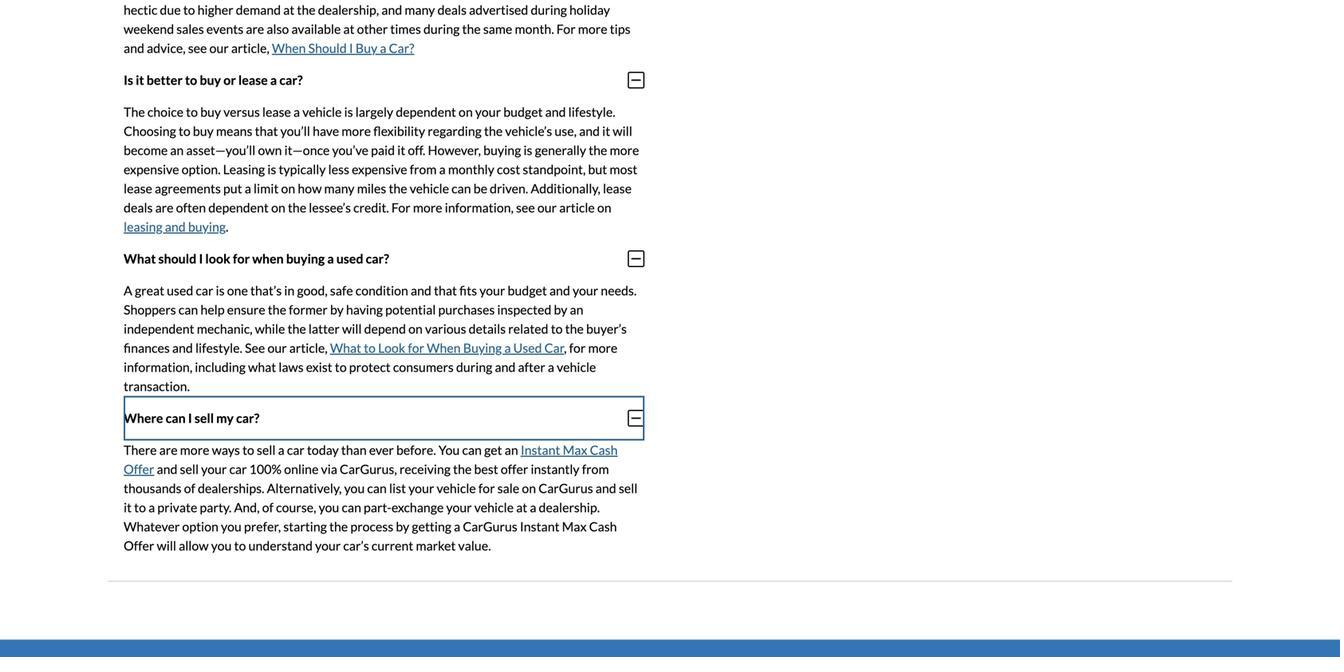 Task type: locate. For each thing, give the bounding box(es) containing it.
1 vertical spatial will
[[342, 321, 362, 337]]

it inside dropdown button
[[136, 72, 144, 88]]

2 vertical spatial will
[[157, 538, 176, 554]]

1 vertical spatial car?
[[366, 251, 389, 267]]

used right the great
[[167, 283, 193, 298]]

to inside , for more information, including what laws exist to protect consumers during and after a vehicle transaction.
[[335, 359, 347, 375]]

buying inside what should i look for when buying a used car? dropdown button
[[286, 251, 325, 267]]

alternatively,
[[267, 481, 342, 496]]

max inside instant max cash offer
[[563, 442, 588, 458]]

for
[[233, 251, 250, 267], [408, 340, 425, 356], [569, 340, 586, 356], [479, 481, 495, 496]]

value.
[[458, 538, 491, 554]]

car up dealerships.
[[229, 462, 247, 477]]

max inside and sell your car 100% online via cargurus, receiving the best offer instantly from thousands of dealerships. alternatively, you can list your vehicle for sale on cargurus and sell it to a private party. and, of course, you can part-exchange your vehicle at a dealership. whatever option you prefer, starting the process by getting a cargurus instant max cash offer will allow you to understand your car's current market value.
[[562, 519, 587, 535]]

0 horizontal spatial information,
[[124, 359, 193, 375]]

by right inspected
[[554, 302, 568, 318]]

1 vertical spatial of
[[262, 500, 274, 515]]

a up you'll
[[294, 104, 300, 120]]

for right ,
[[569, 340, 586, 356]]

including
[[195, 359, 246, 375]]

will inside the choice to buy versus lease a vehicle is largely dependent on your budget and lifestyle. choosing to buy means that you'll have more flexibility regarding the vehicle's use, and it will become an asset—you'll own it—once you've paid it off. however, buying is generally the more expensive option. leasing is typically less expensive from a monthly cost standpoint, but most lease agreements put a limit on how many miles the vehicle can be driven. additionally, lease deals are often dependent on the lessee's credit. for more information, see our article on leasing and buying .
[[613, 123, 633, 139]]

0 vertical spatial car
[[196, 283, 213, 298]]

a up safe at the left of page
[[327, 251, 334, 267]]

2 minus square image from the top
[[628, 409, 645, 428]]

your down ways
[[201, 462, 227, 477]]

1 horizontal spatial by
[[396, 519, 410, 535]]

for inside and sell your car 100% online via cargurus, receiving the best offer instantly from thousands of dealerships. alternatively, you can list your vehicle for sale on cargurus and sell it to a private party. and, of course, you can part-exchange your vehicle at a dealership. whatever option you prefer, starting the process by getting a cargurus instant max cash offer will allow you to understand your car's current market value.
[[479, 481, 495, 496]]

1 horizontal spatial cargurus
[[539, 481, 593, 496]]

2 horizontal spatial buying
[[484, 142, 521, 158]]

from inside and sell your car 100% online via cargurus, receiving the best offer instantly from thousands of dealerships. alternatively, you can list your vehicle for sale on cargurus and sell it to a private party. and, of course, you can part-exchange your vehicle at a dealership. whatever option you prefer, starting the process by getting a cargurus instant max cash offer will allow you to understand your car's current market value.
[[582, 462, 609, 477]]

1 horizontal spatial from
[[582, 462, 609, 477]]

are
[[155, 200, 174, 215], [159, 442, 178, 458]]

1 vertical spatial used
[[167, 283, 193, 298]]

2 vertical spatial car?
[[236, 411, 260, 426]]

0 vertical spatial instant
[[521, 442, 561, 458]]

0 horizontal spatial an
[[170, 142, 184, 158]]

more down "buyer's"
[[589, 340, 618, 356]]

online
[[284, 462, 319, 477]]

0 horizontal spatial our
[[268, 340, 287, 356]]

an inside a great used car is one that's in good, safe condition and that fits your budget and your needs. shoppers can help ensure the former by having potential purchases inspected by an independent mechanic, while the latter will depend on various details related to the buyer's finances and lifestyle. see our article,
[[570, 302, 584, 318]]

our right see
[[538, 200, 557, 215]]

look
[[205, 251, 231, 267]]

in
[[284, 283, 295, 298]]

instant up instantly
[[521, 442, 561, 458]]

0 vertical spatial are
[[155, 200, 174, 215]]

0 horizontal spatial from
[[410, 161, 437, 177]]

1 vertical spatial that
[[434, 283, 457, 298]]

is inside a great used car is one that's in good, safe condition and that fits your budget and your needs. shoppers can help ensure the former by having potential purchases inspected by an independent mechanic, while the latter will depend on various details related to the buyer's finances and lifestyle. see our article,
[[216, 283, 225, 298]]

0 vertical spatial used
[[337, 251, 364, 267]]

1 horizontal spatial an
[[505, 442, 519, 458]]

your up getting
[[446, 500, 472, 515]]

buy inside is it better to buy or lease a car? dropdown button
[[200, 72, 221, 88]]

i for what should i look for when buying a used car?
[[199, 251, 203, 267]]

a
[[380, 40, 387, 56], [270, 72, 277, 88], [294, 104, 300, 120], [439, 161, 446, 177], [245, 181, 251, 196], [327, 251, 334, 267], [505, 340, 511, 356], [548, 359, 555, 375], [278, 442, 285, 458], [149, 500, 155, 515], [530, 500, 537, 515], [454, 519, 461, 535]]

a right buy
[[380, 40, 387, 56]]

0 vertical spatial from
[[410, 161, 437, 177]]

when should i buy a car? link
[[272, 40, 415, 56]]

1 vertical spatial an
[[570, 302, 584, 318]]

1 vertical spatial what
[[330, 340, 362, 356]]

minus square image inside is it better to buy or lease a car? dropdown button
[[628, 70, 645, 90]]

a right after
[[548, 359, 555, 375]]

and up the use,
[[546, 104, 566, 120]]

it up whatever
[[124, 500, 132, 515]]

1 horizontal spatial information,
[[445, 200, 514, 215]]

0 vertical spatial an
[[170, 142, 184, 158]]

1 vertical spatial i
[[199, 251, 203, 267]]

budget up inspected
[[508, 283, 547, 298]]

information, up transaction.
[[124, 359, 193, 375]]

1 horizontal spatial our
[[538, 200, 557, 215]]

0 vertical spatial i
[[349, 40, 353, 56]]

buy
[[356, 40, 378, 56]]

minus square image inside where can i sell my car? dropdown button
[[628, 409, 645, 428]]

put
[[223, 181, 242, 196]]

0 vertical spatial offer
[[124, 462, 154, 477]]

by inside and sell your car 100% online via cargurus, receiving the best offer instantly from thousands of dealerships. alternatively, you can list your vehicle for sale on cargurus and sell it to a private party. and, of course, you can part-exchange your vehicle at a dealership. whatever option you prefer, starting the process by getting a cargurus instant max cash offer will allow you to understand your car's current market value.
[[396, 519, 410, 535]]

that
[[255, 123, 278, 139], [434, 283, 457, 298]]

on right "article"
[[598, 200, 612, 215]]

are right there
[[159, 442, 178, 458]]

i
[[349, 40, 353, 56], [199, 251, 203, 267], [188, 411, 192, 426]]

see
[[516, 200, 535, 215]]

2 horizontal spatial car
[[287, 442, 305, 458]]

and inside , for more information, including what laws exist to protect consumers during and after a vehicle transaction.
[[495, 359, 516, 375]]

is down vehicle's
[[524, 142, 533, 158]]

for inside , for more information, including what laws exist to protect consumers during and after a vehicle transaction.
[[569, 340, 586, 356]]

when
[[272, 40, 306, 56], [427, 340, 461, 356]]

dealerships.
[[198, 481, 265, 496]]

of up private
[[184, 481, 195, 496]]

dependent down 'put' at the left of page
[[208, 200, 269, 215]]

there
[[124, 442, 157, 458]]

lifestyle. inside a great used car is one that's in good, safe condition and that fits your budget and your needs. shoppers can help ensure the former by having potential purchases inspected by an independent mechanic, while the latter will depend on various details related to the buyer's finances and lifestyle. see our article,
[[196, 340, 243, 356]]

1 vertical spatial from
[[582, 462, 609, 477]]

former
[[289, 302, 328, 318]]

0 vertical spatial max
[[563, 442, 588, 458]]

from down the 'off.'
[[410, 161, 437, 177]]

or
[[224, 72, 236, 88]]

a up "100%"
[[278, 442, 285, 458]]

1 vertical spatial cash
[[589, 519, 617, 535]]

1 horizontal spatial that
[[434, 283, 457, 298]]

0 horizontal spatial buying
[[188, 219, 226, 235]]

your up regarding
[[476, 104, 501, 120]]

0 horizontal spatial dependent
[[208, 200, 269, 215]]

minus square image for the choice to buy versus lease a vehicle is largely dependent on your budget and lifestyle. choosing to buy means that you'll have more flexibility regarding the vehicle's use, and it will become an asset—you'll own it—once you've paid it off. however, buying is generally the more expensive option. leasing is typically less expensive from a monthly cost standpoint, but most lease agreements put a limit on how many miles the vehicle can be driven. additionally, lease deals are often dependent on the lessee's credit. for more information, see our article on
[[628, 70, 645, 90]]

it—once
[[285, 142, 330, 158]]

paid
[[371, 142, 395, 158]]

can left be
[[452, 181, 471, 196]]

option
[[182, 519, 219, 535]]

of
[[184, 481, 195, 496], [262, 500, 274, 515]]

to inside a great used car is one that's in good, safe condition and that fits your budget and your needs. shoppers can help ensure the former by having potential purchases inspected by an independent mechanic, while the latter will depend on various details related to the buyer's finances and lifestyle. see our article,
[[551, 321, 563, 337]]

i for where can i sell my car?
[[188, 411, 192, 426]]

lease up deals
[[124, 181, 152, 196]]

depend
[[364, 321, 406, 337]]

receiving
[[400, 462, 451, 477]]

great
[[135, 283, 164, 298]]

a up whatever
[[149, 500, 155, 515]]

what to look for when buying a used car
[[330, 340, 564, 356]]

consumers
[[393, 359, 454, 375]]

and down independent
[[172, 340, 193, 356]]

cash inside instant max cash offer
[[590, 442, 618, 458]]

the
[[124, 104, 145, 120]]

related
[[509, 321, 549, 337]]

budget
[[504, 104, 543, 120], [508, 283, 547, 298]]

by up current
[[396, 519, 410, 535]]

current
[[372, 538, 414, 554]]

when
[[252, 251, 284, 267]]

1 vertical spatial cargurus
[[463, 519, 518, 535]]

1 horizontal spatial when
[[427, 340, 461, 356]]

1 vertical spatial offer
[[124, 538, 154, 554]]

0 vertical spatial budget
[[504, 104, 543, 120]]

0 vertical spatial what
[[124, 251, 156, 267]]

car up help
[[196, 283, 213, 298]]

a right 'put' at the left of page
[[245, 181, 251, 196]]

and up dealership.
[[596, 481, 617, 496]]

1 horizontal spatial will
[[342, 321, 362, 337]]

what should i look for when buying a used car? button
[[124, 237, 645, 281]]

car inside and sell your car 100% online via cargurus, receiving the best offer instantly from thousands of dealerships. alternatively, you can list your vehicle for sale on cargurus and sell it to a private party. and, of course, you can part-exchange your vehicle at a dealership. whatever option you prefer, starting the process by getting a cargurus instant max cash offer will allow you to understand your car's current market value.
[[229, 462, 247, 477]]

buy left or
[[200, 72, 221, 88]]

leasing
[[124, 219, 163, 235]]

i left look on the top left of the page
[[199, 251, 203, 267]]

will up most
[[613, 123, 633, 139]]

largely
[[356, 104, 394, 120]]

choice
[[148, 104, 184, 120]]

1 vertical spatial instant
[[520, 519, 560, 535]]

to inside dropdown button
[[185, 72, 197, 88]]

expensive down become
[[124, 161, 179, 177]]

information, down be
[[445, 200, 514, 215]]

1 vertical spatial max
[[562, 519, 587, 535]]

it
[[136, 72, 144, 88], [603, 123, 611, 139], [398, 142, 406, 158], [124, 500, 132, 515]]

that up own
[[255, 123, 278, 139]]

car
[[196, 283, 213, 298], [287, 442, 305, 458], [229, 462, 247, 477]]

1 vertical spatial minus square image
[[628, 409, 645, 428]]

0 vertical spatial lifestyle.
[[569, 104, 616, 120]]

instant inside instant max cash offer
[[521, 442, 561, 458]]

our down while
[[268, 340, 287, 356]]

when should i buy a car?
[[272, 40, 415, 56]]

0 vertical spatial that
[[255, 123, 278, 139]]

can right where
[[166, 411, 186, 426]]

2 vertical spatial car
[[229, 462, 247, 477]]

dependent up flexibility
[[396, 104, 456, 120]]

that's
[[251, 283, 282, 298]]

0 vertical spatial of
[[184, 481, 195, 496]]

potential
[[386, 302, 436, 318]]

0 vertical spatial our
[[538, 200, 557, 215]]

what for what should i look for when buying a used car?
[[124, 251, 156, 267]]

what
[[124, 251, 156, 267], [330, 340, 362, 356]]

the up while
[[268, 302, 287, 318]]

1 vertical spatial information,
[[124, 359, 193, 375]]

cargurus up dealership.
[[539, 481, 593, 496]]

0 horizontal spatial will
[[157, 538, 176, 554]]

car inside a great used car is one that's in good, safe condition and that fits your budget and your needs. shoppers can help ensure the former by having potential purchases inspected by an independent mechanic, while the latter will depend on various details related to the buyer's finances and lifestyle. see our article,
[[196, 283, 213, 298]]

,
[[564, 340, 567, 356]]

minus square image for there are more ways to sell a car today than ever before. you can get an
[[628, 409, 645, 428]]

exchange
[[392, 500, 444, 515]]

minus square image
[[628, 70, 645, 90], [628, 409, 645, 428]]

lessee's
[[309, 200, 351, 215]]

lifestyle. inside the choice to buy versus lease a vehicle is largely dependent on your budget and lifestyle. choosing to buy means that you'll have more flexibility regarding the vehicle's use, and it will become an asset—you'll own it—once you've paid it off. however, buying is generally the more expensive option. leasing is typically less expensive from a monthly cost standpoint, but most lease agreements put a limit on how many miles the vehicle can be driven. additionally, lease deals are often dependent on the lessee's credit. for more information, see our article on leasing and buying .
[[569, 104, 616, 120]]

used inside dropdown button
[[337, 251, 364, 267]]

our
[[538, 200, 557, 215], [268, 340, 287, 356]]

become
[[124, 142, 168, 158]]

0 horizontal spatial lifestyle.
[[196, 340, 243, 356]]

cargurus up value.
[[463, 519, 518, 535]]

0 horizontal spatial cargurus
[[463, 519, 518, 535]]

0 vertical spatial buying
[[484, 142, 521, 158]]

1 minus square image from the top
[[628, 70, 645, 90]]

0 horizontal spatial of
[[184, 481, 195, 496]]

1 horizontal spatial lifestyle.
[[569, 104, 616, 120]]

1 horizontal spatial car?
[[280, 72, 303, 88]]

2 vertical spatial an
[[505, 442, 519, 458]]

1 horizontal spatial of
[[262, 500, 274, 515]]

1 horizontal spatial buying
[[286, 251, 325, 267]]

0 vertical spatial will
[[613, 123, 633, 139]]

your up exchange
[[409, 481, 434, 496]]

1 vertical spatial lifestyle.
[[196, 340, 243, 356]]

at
[[516, 500, 528, 515]]

for right look on the top left of the page
[[233, 251, 250, 267]]

will down whatever
[[157, 538, 176, 554]]

0 vertical spatial when
[[272, 40, 306, 56]]

mechanic,
[[197, 321, 253, 337]]

fits
[[460, 283, 477, 298]]

1 horizontal spatial what
[[330, 340, 362, 356]]

budget inside the choice to buy versus lease a vehicle is largely dependent on your budget and lifestyle. choosing to buy means that you'll have more flexibility regarding the vehicle's use, and it will become an asset—you'll own it—once you've paid it off. however, buying is generally the more expensive option. leasing is typically less expensive from a monthly cost standpoint, but most lease agreements put a limit on how many miles the vehicle can be driven. additionally, lease deals are often dependent on the lessee's credit. for more information, see our article on leasing and buying .
[[504, 104, 543, 120]]

used up safe at the left of page
[[337, 251, 364, 267]]

will inside a great used car is one that's in good, safe condition and that fits your budget and your needs. shoppers can help ensure the former by having potential purchases inspected by an independent mechanic, while the latter will depend on various details related to the buyer's finances and lifestyle. see our article,
[[342, 321, 362, 337]]

i left my
[[188, 411, 192, 426]]

can
[[452, 181, 471, 196], [179, 302, 198, 318], [166, 411, 186, 426], [462, 442, 482, 458], [367, 481, 387, 496], [342, 500, 361, 515]]

exist
[[306, 359, 333, 375]]

instant
[[521, 442, 561, 458], [520, 519, 560, 535]]

help
[[201, 302, 225, 318]]

what inside what should i look for when buying a used car? dropdown button
[[124, 251, 156, 267]]

private
[[157, 500, 197, 515]]

use,
[[555, 123, 577, 139]]

1 vertical spatial when
[[427, 340, 461, 356]]

and right the use,
[[579, 123, 600, 139]]

finances
[[124, 340, 170, 356]]

will down "having"
[[342, 321, 362, 337]]

0 horizontal spatial expensive
[[124, 161, 179, 177]]

understand
[[249, 538, 313, 554]]

buying up good,
[[286, 251, 325, 267]]

information, inside , for more information, including what laws exist to protect consumers during and after a vehicle transaction.
[[124, 359, 193, 375]]

vehicle down sale
[[475, 500, 514, 515]]

when down the "various" at the left of the page
[[427, 340, 461, 356]]

2 horizontal spatial will
[[613, 123, 633, 139]]

1 expensive from the left
[[124, 161, 179, 177]]

article
[[560, 200, 595, 215]]

more right for
[[413, 200, 443, 215]]

when left should
[[272, 40, 306, 56]]

2 offer from the top
[[124, 538, 154, 554]]

1 offer from the top
[[124, 462, 154, 477]]

1 vertical spatial our
[[268, 340, 287, 356]]

0 horizontal spatial used
[[167, 283, 193, 298]]

offer down there
[[124, 462, 154, 477]]

0 vertical spatial dependent
[[396, 104, 456, 120]]

1 horizontal spatial car
[[229, 462, 247, 477]]

article,
[[289, 340, 328, 356]]

1 horizontal spatial dependent
[[396, 104, 456, 120]]

2 horizontal spatial an
[[570, 302, 584, 318]]

more
[[342, 123, 371, 139], [610, 142, 640, 158], [413, 200, 443, 215], [589, 340, 618, 356], [180, 442, 210, 458]]

today
[[307, 442, 339, 458]]

your left car's on the left bottom of page
[[315, 538, 341, 554]]

0 vertical spatial information,
[[445, 200, 514, 215]]

can inside a great used car is one that's in good, safe condition and that fits your budget and your needs. shoppers can help ensure the former by having potential purchases inspected by an independent mechanic, while the latter will depend on various details related to the buyer's finances and lifestyle. see our article,
[[179, 302, 198, 318]]

0 vertical spatial minus square image
[[628, 70, 645, 90]]

vehicle up have
[[303, 104, 342, 120]]

can up part-
[[367, 481, 387, 496]]

vehicle's
[[505, 123, 552, 139]]

0 horizontal spatial by
[[330, 302, 344, 318]]

your right fits
[[480, 283, 506, 298]]

0 horizontal spatial that
[[255, 123, 278, 139]]

should
[[308, 40, 347, 56]]

lifestyle. up the including on the bottom left of the page
[[196, 340, 243, 356]]

used
[[337, 251, 364, 267], [167, 283, 193, 298]]

2 vertical spatial i
[[188, 411, 192, 426]]

0 vertical spatial buy
[[200, 72, 221, 88]]

offer inside instant max cash offer
[[124, 462, 154, 477]]

to up the protect at the bottom
[[364, 340, 376, 356]]

your inside the choice to buy versus lease a vehicle is largely dependent on your budget and lifestyle. choosing to buy means that you'll have more flexibility regarding the vehicle's use, and it will become an asset—you'll own it—once you've paid it off. however, buying is generally the more expensive option. leasing is typically less expensive from a monthly cost standpoint, but most lease agreements put a limit on how many miles the vehicle can be driven. additionally, lease deals are often dependent on the lessee's credit. for more information, see our article on leasing and buying .
[[476, 104, 501, 120]]

0 horizontal spatial car
[[196, 283, 213, 298]]

0 horizontal spatial what
[[124, 251, 156, 267]]

and left after
[[495, 359, 516, 375]]

1 vertical spatial buying
[[188, 219, 226, 235]]

to down the prefer,
[[234, 538, 246, 554]]

vehicle
[[303, 104, 342, 120], [410, 181, 449, 196], [557, 359, 596, 375], [437, 481, 476, 496], [475, 500, 514, 515]]

what to look for when buying a used car link
[[330, 340, 564, 356]]

2 expensive from the left
[[352, 161, 407, 177]]

that left fits
[[434, 283, 457, 298]]

1 horizontal spatial used
[[337, 251, 364, 267]]

on inside a great used car is one that's in good, safe condition and that fits your budget and your needs. shoppers can help ensure the former by having potential purchases inspected by an independent mechanic, while the latter will depend on various details related to the buyer's finances and lifestyle. see our article,
[[409, 321, 423, 337]]

to right exist
[[335, 359, 347, 375]]

is left one at the top of page
[[216, 283, 225, 298]]

get
[[484, 442, 502, 458]]

are up leasing and buying link
[[155, 200, 174, 215]]

more inside , for more information, including what laws exist to protect consumers during and after a vehicle transaction.
[[589, 340, 618, 356]]

i left buy
[[349, 40, 353, 56]]

0 vertical spatial cash
[[590, 442, 618, 458]]

2 vertical spatial buying
[[286, 251, 325, 267]]

buying down often
[[188, 219, 226, 235]]

car for 100%
[[229, 462, 247, 477]]

car? up condition
[[366, 251, 389, 267]]

details
[[469, 321, 506, 337]]

1 vertical spatial budget
[[508, 283, 547, 298]]

it right is
[[136, 72, 144, 88]]

vehicle down ,
[[557, 359, 596, 375]]

you
[[344, 481, 365, 496], [319, 500, 339, 515], [221, 519, 242, 535], [211, 538, 232, 554]]

is it better to buy or lease a car? button
[[124, 58, 645, 102]]

0 horizontal spatial i
[[188, 411, 192, 426]]

1 horizontal spatial i
[[199, 251, 203, 267]]

and sell your car 100% online via cargurus, receiving the best offer instantly from thousands of dealerships. alternatively, you can list your vehicle for sale on cargurus and sell it to a private party. and, of course, you can part-exchange your vehicle at a dealership. whatever option you prefer, starting the process by getting a cargurus instant max cash offer will allow you to understand your car's current market value.
[[124, 462, 638, 554]]

car up online
[[287, 442, 305, 458]]

1 horizontal spatial expensive
[[352, 161, 407, 177]]

where can i sell my car?
[[124, 411, 260, 426]]

from right instantly
[[582, 462, 609, 477]]



Task type: vqa. For each thing, say whether or not it's contained in the screenshot.
2nd Offer from the top
yes



Task type: describe. For each thing, give the bounding box(es) containing it.
a left the used in the left bottom of the page
[[505, 340, 511, 356]]

whatever
[[124, 519, 180, 535]]

option.
[[182, 161, 221, 177]]

process
[[351, 519, 394, 535]]

is down own
[[268, 161, 276, 177]]

budget inside a great used car is one that's in good, safe condition and that fits your budget and your needs. shoppers can help ensure the former by having potential purchases inspected by an independent mechanic, while the latter will depend on various details related to the buyer's finances and lifestyle. see our article,
[[508, 283, 547, 298]]

look
[[378, 340, 406, 356]]

agreements
[[155, 181, 221, 196]]

more left ways
[[180, 442, 210, 458]]

is
[[124, 72, 133, 88]]

you
[[439, 442, 460, 458]]

buyer's
[[587, 321, 627, 337]]

and down often
[[165, 219, 186, 235]]

used
[[514, 340, 542, 356]]

be
[[474, 181, 488, 196]]

cash inside and sell your car 100% online via cargurus, receiving the best offer instantly from thousands of dealerships. alternatively, you can list your vehicle for sale on cargurus and sell it to a private party. and, of course, you can part-exchange your vehicle at a dealership. whatever option you prefer, starting the process by getting a cargurus instant max cash offer will allow you to understand your car's current market value.
[[589, 519, 617, 535]]

that inside a great used car is one that's in good, safe condition and that fits your budget and your needs. shoppers can help ensure the former by having potential purchases inspected by an independent mechanic, while the latter will depend on various details related to the buyer's finances and lifestyle. see our article,
[[434, 283, 457, 298]]

to down choice
[[179, 123, 191, 139]]

needs.
[[601, 283, 637, 298]]

additionally,
[[531, 181, 601, 196]]

shoppers
[[124, 302, 176, 318]]

our inside a great used car is one that's in good, safe condition and that fits your budget and your needs. shoppers can help ensure the former by having potential purchases inspected by an independent mechanic, while the latter will depend on various details related to the buyer's finances and lifestyle. see our article,
[[268, 340, 287, 356]]

sale
[[498, 481, 520, 496]]

to up whatever
[[134, 500, 146, 515]]

instant max cash offer
[[124, 442, 618, 477]]

where
[[124, 411, 163, 426]]

best
[[474, 462, 499, 477]]

can left get
[[462, 442, 482, 458]]

minus square image
[[628, 249, 645, 268]]

2 vertical spatial buy
[[193, 123, 214, 139]]

a down however,
[[439, 161, 446, 177]]

the up car's on the left bottom of page
[[330, 519, 348, 535]]

car
[[545, 340, 564, 356]]

lease down most
[[603, 181, 632, 196]]

deals
[[124, 200, 153, 215]]

a right or
[[270, 72, 277, 88]]

2 horizontal spatial i
[[349, 40, 353, 56]]

vehicle down best
[[437, 481, 476, 496]]

on inside and sell your car 100% online via cargurus, receiving the best offer instantly from thousands of dealerships. alternatively, you can list your vehicle for sale on cargurus and sell it to a private party. and, of course, you can part-exchange your vehicle at a dealership. whatever option you prefer, starting the process by getting a cargurus instant max cash offer will allow you to understand your car's current market value.
[[522, 481, 536, 496]]

various
[[425, 321, 466, 337]]

offer inside and sell your car 100% online via cargurus, receiving the best offer instantly from thousands of dealerships. alternatively, you can list your vehicle for sale on cargurus and sell it to a private party. and, of course, you can part-exchange your vehicle at a dealership. whatever option you prefer, starting the process by getting a cargurus instant max cash offer will allow you to understand your car's current market value.
[[124, 538, 154, 554]]

flexibility
[[374, 123, 425, 139]]

car for is
[[196, 283, 213, 298]]

sell inside dropdown button
[[195, 411, 214, 426]]

vehicle up for
[[410, 181, 449, 196]]

the down the you
[[453, 462, 472, 477]]

and up thousands on the left of page
[[157, 462, 178, 477]]

to right ways
[[243, 442, 254, 458]]

the down how
[[288, 200, 307, 215]]

2 horizontal spatial by
[[554, 302, 568, 318]]

most
[[610, 161, 638, 177]]

for inside dropdown button
[[233, 251, 250, 267]]

can inside the choice to buy versus lease a vehicle is largely dependent on your budget and lifestyle. choosing to buy means that you'll have more flexibility regarding the vehicle's use, and it will become an asset—you'll own it—once you've paid it off. however, buying is generally the more expensive option. leasing is typically less expensive from a monthly cost standpoint, but most lease agreements put a limit on how many miles the vehicle can be driven. additionally, lease deals are often dependent on the lessee's credit. for more information, see our article on leasing and buying .
[[452, 181, 471, 196]]

more up you've
[[342, 123, 371, 139]]

laws
[[279, 359, 304, 375]]

you right 'allow'
[[211, 538, 232, 554]]

2 horizontal spatial car?
[[366, 251, 389, 267]]

0 vertical spatial cargurus
[[539, 481, 593, 496]]

information, inside the choice to buy versus lease a vehicle is largely dependent on your budget and lifestyle. choosing to buy means that you'll have more flexibility regarding the vehicle's use, and it will become an asset—you'll own it—once you've paid it off. however, buying is generally the more expensive option. leasing is typically less expensive from a monthly cost standpoint, but most lease agreements put a limit on how many miles the vehicle can be driven. additionally, lease deals are often dependent on the lessee's credit. for more information, see our article on leasing and buying .
[[445, 200, 514, 215]]

an inside the choice to buy versus lease a vehicle is largely dependent on your budget and lifestyle. choosing to buy means that you'll have more flexibility regarding the vehicle's use, and it will become an asset—you'll own it—once you've paid it off. however, buying is generally the more expensive option. leasing is typically less expensive from a monthly cost standpoint, but most lease agreements put a limit on how many miles the vehicle can be driven. additionally, lease deals are often dependent on the lessee's credit. for more information, see our article on leasing and buying .
[[170, 142, 184, 158]]

more up most
[[610, 142, 640, 158]]

can left part-
[[342, 500, 361, 515]]

our inside the choice to buy versus lease a vehicle is largely dependent on your budget and lifestyle. choosing to buy means that you'll have more flexibility regarding the vehicle's use, and it will become an asset—you'll own it—once you've paid it off. however, buying is generally the more expensive option. leasing is typically less expensive from a monthly cost standpoint, but most lease agreements put a limit on how many miles the vehicle can be driven. additionally, lease deals are often dependent on the lessee's credit. for more information, see our article on leasing and buying .
[[538, 200, 557, 215]]

during
[[456, 359, 493, 375]]

independent
[[124, 321, 194, 337]]

part-
[[364, 500, 392, 515]]

a right getting
[[454, 519, 461, 535]]

my
[[216, 411, 234, 426]]

from inside the choice to buy versus lease a vehicle is largely dependent on your budget and lifestyle. choosing to buy means that you'll have more flexibility regarding the vehicle's use, and it will become an asset—you'll own it—once you've paid it off. however, buying is generally the more expensive option. leasing is typically less expensive from a monthly cost standpoint, but most lease agreements put a limit on how many miles the vehicle can be driven. additionally, lease deals are often dependent on the lessee's credit. for more information, see our article on leasing and buying .
[[410, 161, 437, 177]]

that inside the choice to buy versus lease a vehicle is largely dependent on your budget and lifestyle. choosing to buy means that you'll have more flexibility regarding the vehicle's use, and it will become an asset—you'll own it—once you've paid it off. however, buying is generally the more expensive option. leasing is typically less expensive from a monthly cost standpoint, but most lease agreements put a limit on how many miles the vehicle can be driven. additionally, lease deals are often dependent on the lessee's credit. for more information, see our article on leasing and buying .
[[255, 123, 278, 139]]

what for what to look for when buying a used car
[[330, 340, 362, 356]]

you down and,
[[221, 519, 242, 535]]

for
[[392, 200, 411, 215]]

have
[[313, 123, 339, 139]]

typically
[[279, 161, 326, 177]]

the choice to buy versus lease a vehicle is largely dependent on your budget and lifestyle. choosing to buy means that you'll have more flexibility regarding the vehicle's use, and it will become an asset—you'll own it—once you've paid it off. however, buying is generally the more expensive option. leasing is typically less expensive from a monthly cost standpoint, but most lease agreements put a limit on how many miles the vehicle can be driven. additionally, lease deals are often dependent on the lessee's credit. for more information, see our article on leasing and buying .
[[124, 104, 640, 235]]

0 horizontal spatial when
[[272, 40, 306, 56]]

credit.
[[354, 200, 389, 215]]

the up ,
[[566, 321, 584, 337]]

buying
[[463, 340, 502, 356]]

is left largely
[[344, 104, 353, 120]]

instant inside and sell your car 100% online via cargurus, receiving the best offer instantly from thousands of dealerships. alternatively, you can list your vehicle for sale on cargurus and sell it to a private party. and, of course, you can part-exchange your vehicle at a dealership. whatever option you prefer, starting the process by getting a cargurus instant max cash offer will allow you to understand your car's current market value.
[[520, 519, 560, 535]]

.
[[226, 219, 229, 235]]

cost
[[497, 161, 521, 177]]

protect
[[349, 359, 391, 375]]

monthly
[[448, 161, 495, 177]]

ensure
[[227, 302, 265, 318]]

good,
[[297, 283, 328, 298]]

driven.
[[490, 181, 529, 196]]

off.
[[408, 142, 426, 158]]

leasing
[[223, 161, 265, 177]]

than
[[341, 442, 367, 458]]

you down cargurus,
[[344, 481, 365, 496]]

how
[[298, 181, 322, 196]]

your left needs.
[[573, 283, 599, 298]]

and up 'potential'
[[411, 283, 432, 298]]

0 horizontal spatial car?
[[236, 411, 260, 426]]

what
[[248, 359, 276, 375]]

the up for
[[389, 181, 408, 196]]

while
[[255, 321, 285, 337]]

is it better to buy or lease a car?
[[124, 72, 303, 88]]

the left vehicle's
[[484, 123, 503, 139]]

choosing
[[124, 123, 176, 139]]

dealership.
[[539, 500, 600, 515]]

car?
[[389, 40, 415, 56]]

there are more ways to sell a car today than ever before. you can get an
[[124, 442, 521, 458]]

lease up you'll
[[262, 104, 291, 120]]

and up inspected
[[550, 283, 571, 298]]

a right "at"
[[530, 500, 537, 515]]

for up the consumers
[[408, 340, 425, 356]]

see
[[245, 340, 265, 356]]

the down "former"
[[288, 321, 306, 337]]

many
[[324, 181, 355, 196]]

cargurus,
[[340, 462, 397, 477]]

the up but
[[589, 142, 608, 158]]

less
[[328, 161, 350, 177]]

allow
[[179, 538, 209, 554]]

lease inside dropdown button
[[239, 72, 268, 88]]

will inside and sell your car 100% online via cargurus, receiving the best offer instantly from thousands of dealerships. alternatively, you can list your vehicle for sale on cargurus and sell it to a private party. and, of course, you can part-exchange your vehicle at a dealership. whatever option you prefer, starting the process by getting a cargurus instant max cash offer will allow you to understand your car's current market value.
[[157, 538, 176, 554]]

vehicle inside , for more information, including what laws exist to protect consumers during and after a vehicle transaction.
[[557, 359, 596, 375]]

transaction.
[[124, 379, 190, 394]]

one
[[227, 283, 248, 298]]

but
[[588, 161, 608, 177]]

you've
[[332, 142, 369, 158]]

via
[[321, 462, 337, 477]]

where can i sell my car? button
[[124, 396, 645, 441]]

on down limit
[[271, 200, 286, 215]]

to right choice
[[186, 104, 198, 120]]

can inside where can i sell my car? dropdown button
[[166, 411, 186, 426]]

it left the 'off.'
[[398, 142, 406, 158]]

1 vertical spatial buy
[[200, 104, 221, 120]]

what should i look for when buying a used car?
[[124, 251, 389, 267]]

on up regarding
[[459, 104, 473, 120]]

1 vertical spatial dependent
[[208, 200, 269, 215]]

ever
[[369, 442, 394, 458]]

it up but
[[603, 123, 611, 139]]

condition
[[356, 283, 409, 298]]

often
[[176, 200, 206, 215]]

you'll
[[281, 123, 310, 139]]

1 vertical spatial are
[[159, 442, 178, 458]]

a inside , for more information, including what laws exist to protect consumers during and after a vehicle transaction.
[[548, 359, 555, 375]]

means
[[216, 123, 253, 139]]

1 vertical spatial car
[[287, 442, 305, 458]]

generally
[[535, 142, 587, 158]]

instantly
[[531, 462, 580, 477]]

you up starting
[[319, 500, 339, 515]]

starting
[[284, 519, 327, 535]]

course,
[[276, 500, 316, 515]]

used inside a great used car is one that's in good, safe condition and that fits your budget and your needs. shoppers can help ensure the former by having potential purchases inspected by an independent mechanic, while the latter will depend on various details related to the buyer's finances and lifestyle. see our article,
[[167, 283, 193, 298]]

it inside and sell your car 100% online via cargurus, receiving the best offer instantly from thousands of dealerships. alternatively, you can list your vehicle for sale on cargurus and sell it to a private party. and, of course, you can part-exchange your vehicle at a dealership. whatever option you prefer, starting the process by getting a cargurus instant max cash offer will allow you to understand your car's current market value.
[[124, 500, 132, 515]]

party.
[[200, 500, 232, 515]]

on left how
[[281, 181, 295, 196]]

are inside the choice to buy versus lease a vehicle is largely dependent on your budget and lifestyle. choosing to buy means that you'll have more flexibility regarding the vehicle's use, and it will become an asset—you'll own it—once you've paid it off. however, buying is generally the more expensive option. leasing is typically less expensive from a monthly cost standpoint, but most lease agreements put a limit on how many miles the vehicle can be driven. additionally, lease deals are often dependent on the lessee's credit. for more information, see our article on leasing and buying .
[[155, 200, 174, 215]]

asset—you'll
[[186, 142, 256, 158]]



